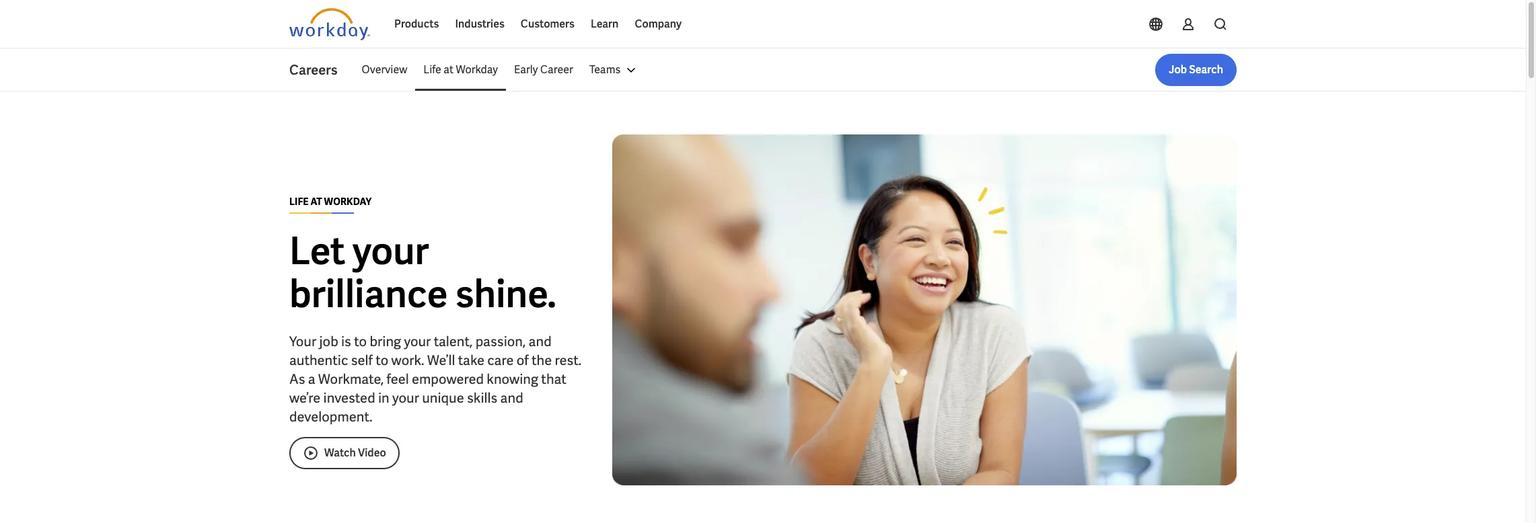 Task type: locate. For each thing, give the bounding box(es) containing it.
0 vertical spatial to
[[354, 333, 367, 350]]

life at workday inside life at workday link
[[424, 63, 498, 77]]

0 horizontal spatial workday
[[324, 196, 372, 208]]

overview link
[[354, 54, 416, 86]]

as
[[289, 371, 305, 388]]

that
[[541, 371, 567, 388]]

workday down the industries dropdown button on the top left of page
[[456, 63, 498, 77]]

and
[[529, 333, 552, 350], [501, 389, 524, 407]]

self
[[351, 352, 373, 369]]

0 horizontal spatial to
[[354, 333, 367, 350]]

career
[[541, 63, 573, 77]]

watch video link
[[289, 437, 400, 470]]

0 horizontal spatial at
[[311, 196, 322, 208]]

customers button
[[513, 8, 583, 40]]

1 horizontal spatial life at workday
[[424, 63, 498, 77]]

1 vertical spatial life at workday
[[289, 196, 372, 208]]

at up let
[[311, 196, 322, 208]]

menu containing overview
[[354, 54, 648, 86]]

at inside menu
[[444, 63, 454, 77]]

0 vertical spatial life at workday
[[424, 63, 498, 77]]

passion,
[[476, 333, 526, 350]]

1 vertical spatial your
[[404, 333, 431, 350]]

1 horizontal spatial workday
[[456, 63, 498, 77]]

careers
[[289, 61, 338, 79]]

to right 'is'
[[354, 333, 367, 350]]

to
[[354, 333, 367, 350], [376, 352, 389, 369]]

feel
[[387, 371, 409, 388]]

job
[[1170, 63, 1188, 77]]

opportunity onramps - career development programs at workday image
[[613, 135, 1237, 486]]

1 horizontal spatial at
[[444, 63, 454, 77]]

1 vertical spatial to
[[376, 352, 389, 369]]

care
[[488, 352, 514, 369]]

early career link
[[506, 54, 582, 86]]

0 vertical spatial workday
[[456, 63, 498, 77]]

let
[[289, 227, 345, 276]]

0 vertical spatial at
[[444, 63, 454, 77]]

careers link
[[289, 61, 354, 79]]

life at workday down the industries dropdown button on the top left of page
[[424, 63, 498, 77]]

1 vertical spatial workday
[[324, 196, 372, 208]]

and down knowing
[[501, 389, 524, 407]]

1 vertical spatial and
[[501, 389, 524, 407]]

the
[[532, 352, 552, 369]]

in
[[378, 389, 390, 407]]

1 horizontal spatial life
[[424, 63, 442, 77]]

brilliance
[[289, 270, 448, 319]]

take
[[458, 352, 485, 369]]

0 vertical spatial and
[[529, 333, 552, 350]]

0 vertical spatial your
[[353, 227, 429, 276]]

your
[[353, 227, 429, 276], [404, 333, 431, 350], [392, 389, 419, 407]]

products
[[394, 17, 439, 31]]

at
[[444, 63, 454, 77], [311, 196, 322, 208]]

company button
[[627, 8, 690, 40]]

workday
[[456, 63, 498, 77], [324, 196, 372, 208]]

and up the
[[529, 333, 552, 350]]

job search link
[[1156, 54, 1237, 86]]

life at workday
[[424, 63, 498, 77], [289, 196, 372, 208]]

menu
[[354, 54, 648, 86]]

knowing
[[487, 371, 539, 388]]

shine.
[[456, 270, 557, 319]]

life
[[424, 63, 442, 77], [289, 196, 309, 208]]

workday up let
[[324, 196, 372, 208]]

0 horizontal spatial life
[[289, 196, 309, 208]]

life inside menu
[[424, 63, 442, 77]]

list containing overview
[[354, 54, 1237, 86]]

list
[[354, 54, 1237, 86]]

life right overview at the left
[[424, 63, 442, 77]]

job search
[[1170, 63, 1224, 77]]

empowered
[[412, 371, 484, 388]]

we're
[[289, 389, 321, 407]]

0 vertical spatial life
[[424, 63, 442, 77]]

1 vertical spatial at
[[311, 196, 322, 208]]

of
[[517, 352, 529, 369]]

life at workday up let
[[289, 196, 372, 208]]

your inside let your brilliance shine.
[[353, 227, 429, 276]]

at down the industries dropdown button on the top left of page
[[444, 63, 454, 77]]

development.
[[289, 408, 373, 426]]

to down bring
[[376, 352, 389, 369]]

life up let
[[289, 196, 309, 208]]



Task type: describe. For each thing, give the bounding box(es) containing it.
0 horizontal spatial and
[[501, 389, 524, 407]]

workmate,
[[318, 371, 384, 388]]

skills
[[467, 389, 498, 407]]

job
[[319, 333, 338, 350]]

authentic
[[289, 352, 348, 369]]

work.
[[392, 352, 425, 369]]

overview
[[362, 63, 407, 77]]

let your brilliance shine.
[[289, 227, 557, 319]]

0 horizontal spatial life at workday
[[289, 196, 372, 208]]

your
[[289, 333, 317, 350]]

teams button
[[582, 54, 648, 86]]

watch
[[324, 446, 356, 460]]

we'll
[[427, 352, 455, 369]]

talent,
[[434, 333, 473, 350]]

go to the homepage image
[[289, 8, 370, 40]]

early
[[514, 63, 538, 77]]

1 vertical spatial life
[[289, 196, 309, 208]]

learn button
[[583, 8, 627, 40]]

learn
[[591, 17, 619, 31]]

life at workday link
[[416, 54, 506, 86]]

unique
[[422, 389, 464, 407]]

a
[[308, 371, 316, 388]]

workday inside list
[[456, 63, 498, 77]]

is
[[341, 333, 351, 350]]

industries
[[455, 17, 505, 31]]

invested
[[324, 389, 375, 407]]

2 vertical spatial your
[[392, 389, 419, 407]]

1 horizontal spatial to
[[376, 352, 389, 369]]

products button
[[386, 8, 447, 40]]

teams
[[590, 63, 621, 77]]

watch video
[[324, 446, 386, 460]]

rest.
[[555, 352, 582, 369]]

your job is to bring your talent, passion, and authentic self to work. we'll take care of the rest. as a workmate, feel empowered knowing that we're invested in your unique skills and development.
[[289, 333, 582, 426]]

video
[[358, 446, 386, 460]]

bring
[[370, 333, 401, 350]]

industries button
[[447, 8, 513, 40]]

early career
[[514, 63, 573, 77]]

company
[[635, 17, 682, 31]]

customers
[[521, 17, 575, 31]]

search
[[1190, 63, 1224, 77]]

1 horizontal spatial and
[[529, 333, 552, 350]]



Task type: vqa. For each thing, say whether or not it's contained in the screenshot.
for
no



